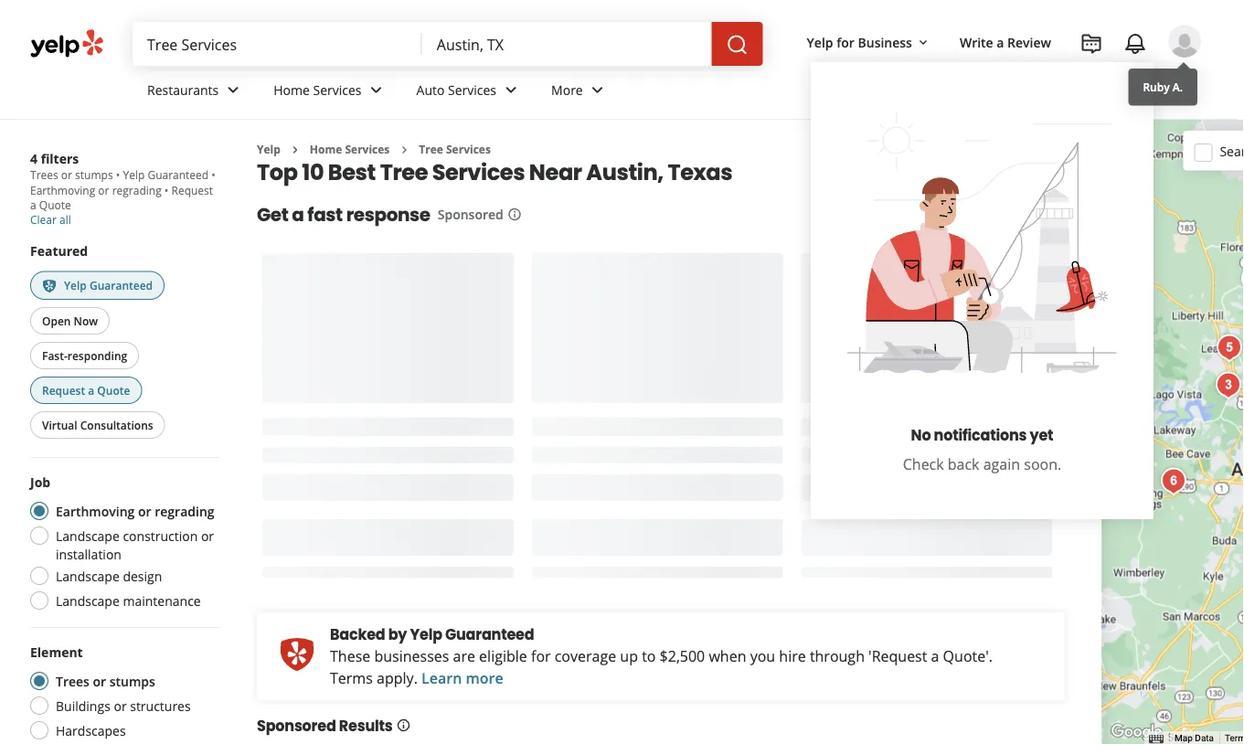 Task type: describe. For each thing, give the bounding box(es) containing it.
top
[[257, 157, 298, 187]]

yelp inside trees or stumps • yelp guaranteed • earthmoving or regrading •
[[123, 167, 145, 182]]

yelp guaranteed button
[[31, 271, 165, 300]]

none field find
[[148, 34, 408, 54]]

16 chevron right v2 image
[[398, 143, 412, 157]]

ruby
[[1144, 80, 1171, 95]]

job
[[31, 473, 51, 491]]

services down find text box
[[314, 81, 362, 98]]

previous image
[[1000, 203, 1022, 225]]

Find text field
[[148, 34, 408, 54]]

24 chevron down v2 image for restaurants
[[223, 79, 245, 101]]

'request
[[869, 646, 928, 666]]

a.
[[1174, 80, 1184, 95]]

get
[[257, 202, 289, 227]]

lone star forestry mulching image
[[1237, 261, 1245, 298]]

to
[[643, 646, 657, 666]]

write a review
[[961, 33, 1052, 51]]

more
[[466, 668, 504, 688]]

austin tree surgeons image
[[1157, 463, 1193, 500]]

24 chevron down v2 image for more
[[587, 79, 609, 101]]

none field the near
[[437, 34, 698, 54]]

sear
[[1221, 142, 1245, 160]]

check
[[904, 455, 945, 474]]

response
[[347, 202, 431, 227]]

keyboard shortcuts image
[[1150, 735, 1165, 744]]

google image
[[1108, 721, 1168, 744]]

element
[[31, 643, 83, 661]]

notifications
[[935, 425, 1028, 445]]

request inside button
[[43, 383, 86, 398]]

or for trees or stumps
[[93, 673, 107, 690]]

clear
[[31, 212, 57, 227]]

24 chevron down v2 image for home services
[[366, 79, 388, 101]]

a left the all
[[31, 198, 37, 213]]

guaranteed inside button
[[90, 278, 153, 293]]

up
[[621, 646, 639, 666]]

top 10 best tree services near austin, texas
[[257, 157, 733, 187]]

design
[[123, 567, 163, 585]]

restaurants
[[148, 81, 219, 98]]

auto services
[[417, 81, 497, 98]]

16 yelp guaranteed v2 image
[[43, 279, 57, 293]]

sponsored for sponsored results
[[257, 715, 337, 736]]

open
[[43, 313, 71, 328]]

open now
[[43, 313, 98, 328]]

more link
[[537, 66, 624, 119]]

businesses
[[375, 646, 450, 666]]

virtual
[[43, 417, 78, 433]]

stumps for trees or stumps
[[110, 673, 156, 690]]

0 vertical spatial request a quote
[[31, 182, 214, 213]]

these businesses are eligible for coverage up to $2,500 when you hire through 'request a quote'. terms apply.
[[331, 646, 994, 688]]

earthmoving or regrading
[[56, 502, 215, 520]]

0 horizontal spatial •
[[116, 167, 121, 182]]

yelp link
[[257, 142, 281, 157]]

map data button
[[1176, 732, 1215, 744]]

user actions element
[[793, 23, 1228, 519]]

tree services link
[[420, 142, 491, 157]]

stumps for trees or stumps • yelp guaranteed • earthmoving or regrading •
[[76, 167, 114, 182]]

coverage
[[555, 646, 617, 666]]

auto
[[417, 81, 445, 98]]

1 vertical spatial home
[[310, 142, 343, 157]]

business
[[859, 33, 913, 51]]

home inside business categories element
[[274, 81, 310, 98]]

16 chevron down v2 image
[[917, 35, 931, 50]]

ruby a.
[[1144, 80, 1184, 95]]

virtual consultations
[[43, 417, 154, 433]]

request a quote button
[[31, 377, 143, 404]]

1 vertical spatial 16 info v2 image
[[397, 718, 412, 733]]

filters
[[41, 150, 79, 167]]

10
[[302, 157, 324, 187]]

trees or stumps
[[56, 673, 156, 690]]

backed by yelp guaranteed
[[331, 624, 535, 645]]

tree up response
[[381, 157, 429, 187]]

fast-responding button
[[31, 342, 140, 369]]

landscape design
[[56, 567, 163, 585]]

landscape maintenance
[[56, 592, 201, 609]]

0 vertical spatial home services link
[[259, 66, 402, 119]]

2 horizontal spatial •
[[212, 167, 216, 182]]

best
[[329, 157, 376, 187]]

1 vertical spatial home services
[[310, 142, 390, 157]]

16 info v2 image
[[1052, 168, 1066, 183]]

backed
[[331, 624, 386, 645]]

services left 24 chevron down v2 icon
[[449, 81, 497, 98]]

guaranteed inside trees or stumps • yelp guaranteed • earthmoving or regrading •
[[148, 167, 209, 182]]

sort:
[[898, 166, 926, 184]]

error illustration image
[[828, 91, 1139, 402]]

are
[[454, 646, 476, 666]]

4
[[31, 150, 38, 167]]

option group containing element
[[25, 643, 221, 744]]

terms
[[331, 668, 373, 688]]

fast
[[308, 202, 343, 227]]

24 chevron down v2 image
[[501, 79, 523, 101]]

sponsored for sponsored
[[438, 206, 504, 223]]

clear all
[[31, 212, 72, 227]]



Task type: vqa. For each thing, say whether or not it's contained in the screenshot.
Fast-responding
yes



Task type: locate. For each thing, give the bounding box(es) containing it.
option group
[[25, 473, 221, 615], [25, 643, 221, 744]]

24 chevron down v2 image left the auto
[[366, 79, 388, 101]]

1 vertical spatial stumps
[[110, 673, 156, 690]]

request a quote down 'fast-responding' "button" on the left of the page
[[43, 383, 131, 398]]

buildings
[[56, 697, 111, 715]]

featured group
[[27, 242, 221, 443]]

for inside button
[[837, 33, 855, 51]]

None search field
[[133, 22, 767, 66]]

landscape construction or installation
[[56, 527, 215, 563]]

1 vertical spatial trees
[[56, 673, 90, 690]]

trees down '4 filters' at the left top
[[31, 167, 59, 182]]

request a quote down 'filters'
[[31, 182, 214, 213]]

virtual consultations button
[[31, 411, 166, 439]]

0 vertical spatial regrading
[[113, 182, 162, 198]]

sponsored
[[438, 206, 504, 223], [257, 715, 337, 736]]

1 vertical spatial landscape
[[56, 567, 120, 585]]

sponsored left results
[[257, 715, 337, 736]]

2 24 chevron down v2 image from the left
[[366, 79, 388, 101]]

1 horizontal spatial quote
[[98, 383, 131, 398]]

results
[[340, 715, 393, 736]]

a down 'fast-responding' "button" on the left of the page
[[88, 383, 95, 398]]

services down auto services link
[[447, 142, 491, 157]]

tree
[[420, 142, 444, 157], [381, 157, 429, 187]]

0 vertical spatial home
[[274, 81, 310, 98]]

a inside these businesses are eligible for coverage up to $2,500 when you hire through 'request a quote'. terms apply.
[[932, 646, 940, 666]]

home down find field
[[274, 81, 310, 98]]

1 horizontal spatial request
[[172, 182, 214, 198]]

sponsored results
[[257, 715, 393, 736]]

business categories element
[[133, 66, 1202, 119]]

quote'.
[[944, 646, 994, 666]]

featured
[[31, 242, 88, 260]]

clear all link
[[31, 212, 72, 227]]

1 horizontal spatial 16 info v2 image
[[508, 207, 523, 222]]

get a fast response
[[257, 202, 431, 227]]

1 vertical spatial request
[[43, 383, 86, 398]]

map region
[[1028, 48, 1245, 744]]

1 vertical spatial sponsored
[[257, 715, 337, 736]]

now
[[74, 313, 98, 328]]

eligible
[[480, 646, 528, 666]]

or for buildings or structures
[[114, 697, 127, 715]]

yelp for yelp "link"
[[257, 142, 281, 157]]

landscape for landscape design
[[56, 567, 120, 585]]

2 option group from the top
[[25, 643, 221, 744]]

learn more
[[422, 668, 504, 688]]

texas
[[668, 157, 733, 187]]

quote
[[40, 198, 72, 213], [98, 383, 131, 398]]

when
[[710, 646, 747, 666]]

austin,
[[587, 157, 664, 187]]

or
[[62, 167, 73, 182], [99, 182, 110, 198], [139, 502, 152, 520], [202, 527, 215, 545], [93, 673, 107, 690], [114, 697, 127, 715]]

write a review link
[[953, 26, 1060, 59]]

learn more link
[[422, 668, 504, 688]]

24 chevron down v2 image inside more link
[[587, 79, 609, 101]]

mike's tree service image
[[1212, 330, 1245, 366]]

Near text field
[[437, 34, 698, 54]]

stumps down 'filters'
[[76, 167, 114, 182]]

home services down find text box
[[274, 81, 362, 98]]

home services link up 16 chevron right v2 image
[[259, 66, 402, 119]]

home services inside home services link
[[274, 81, 362, 98]]

2 none field from the left
[[437, 34, 698, 54]]

trees inside trees or stumps • yelp guaranteed • earthmoving or regrading •
[[31, 167, 59, 182]]

1 horizontal spatial sponsored
[[438, 206, 504, 223]]

0 horizontal spatial 16 info v2 image
[[397, 718, 412, 733]]

tree right 16 chevron right v2 icon
[[420, 142, 444, 157]]

request up virtual
[[43, 383, 86, 398]]

all
[[60, 212, 72, 227]]

notifications image
[[1125, 33, 1147, 55]]

0 vertical spatial landscape
[[56, 527, 120, 545]]

1 vertical spatial for
[[532, 646, 552, 666]]

more
[[552, 81, 584, 98]]

1 vertical spatial home services link
[[310, 142, 390, 157]]

24 chevron down v2 image inside restaurants link
[[223, 79, 245, 101]]

24 chevron down v2 image right the more
[[587, 79, 609, 101]]

consultations
[[81, 417, 154, 433]]

1 vertical spatial option group
[[25, 643, 221, 744]]

open now button
[[31, 307, 110, 335]]

1 horizontal spatial none field
[[437, 34, 698, 54]]

apply.
[[377, 668, 418, 688]]

yelp for business button
[[800, 26, 939, 59]]

yelp inside featured 'group'
[[64, 278, 87, 293]]

hire
[[780, 646, 807, 666]]

3 24 chevron down v2 image from the left
[[587, 79, 609, 101]]

0 vertical spatial option group
[[25, 473, 221, 615]]

home services link
[[259, 66, 402, 119], [310, 142, 390, 157]]

0 horizontal spatial for
[[532, 646, 552, 666]]

trees for trees or stumps
[[56, 673, 90, 690]]

or for trees or stumps • yelp guaranteed • earthmoving or regrading •
[[62, 167, 73, 182]]

map
[[1176, 733, 1194, 744]]

1 option group from the top
[[25, 473, 221, 615]]

near
[[530, 157, 583, 187]]

request left top at the top left of the page
[[172, 182, 214, 198]]

or for earthmoving or regrading
[[139, 502, 152, 520]]

0 horizontal spatial request
[[43, 383, 86, 398]]

term
[[1226, 733, 1245, 744]]

no notifications yet check back again soon.
[[904, 425, 1063, 474]]

learn
[[422, 668, 463, 688]]

map data
[[1176, 733, 1215, 744]]

yelp
[[808, 33, 834, 51], [257, 142, 281, 157], [123, 167, 145, 182], [64, 278, 87, 293], [411, 624, 443, 645]]

request a quote
[[31, 182, 214, 213], [43, 383, 131, 398]]

24 chevron down v2 image
[[223, 79, 245, 101], [366, 79, 388, 101], [587, 79, 609, 101]]

quote up featured
[[40, 198, 72, 213]]

1 vertical spatial regrading
[[155, 502, 215, 520]]

0 vertical spatial request
[[172, 182, 214, 198]]

0 vertical spatial trees
[[31, 167, 59, 182]]

trees or stumps • yelp guaranteed • earthmoving or regrading •
[[31, 167, 216, 198]]

regrading inside trees or stumps • yelp guaranteed • earthmoving or regrading •
[[113, 182, 162, 198]]

landscape up the installation
[[56, 527, 120, 545]]

restaurants link
[[133, 66, 259, 119]]

a inside button
[[88, 383, 95, 398]]

fast-
[[43, 348, 68, 363]]

for left business
[[837, 33, 855, 51]]

by
[[389, 624, 408, 645]]

review
[[1008, 33, 1052, 51]]

request
[[172, 182, 214, 198], [43, 383, 86, 398]]

quote up consultations
[[98, 383, 131, 398]]

0 horizontal spatial none field
[[148, 34, 408, 54]]

landscape down the landscape design
[[56, 592, 120, 609]]

0 vertical spatial for
[[837, 33, 855, 51]]

16 info v2 image
[[508, 207, 523, 222], [397, 718, 412, 733]]

hardscapes
[[56, 722, 126, 739]]

0 vertical spatial guaranteed
[[148, 167, 209, 182]]

installation
[[56, 545, 122, 563]]

None field
[[148, 34, 408, 54], [437, 34, 698, 54]]

a right the get
[[292, 202, 305, 227]]

maintenance
[[123, 592, 201, 609]]

tree services
[[420, 142, 491, 157]]

1 vertical spatial earthmoving
[[56, 502, 135, 520]]

fast-responding
[[43, 348, 128, 363]]

earthmoving up the all
[[31, 182, 96, 198]]

or inside landscape construction or installation
[[202, 527, 215, 545]]

0 vertical spatial 16 info v2 image
[[508, 207, 523, 222]]

option group containing job
[[25, 473, 221, 615]]

trees inside 'option group'
[[56, 673, 90, 690]]

0 vertical spatial quote
[[40, 198, 72, 213]]

projects image
[[1081, 33, 1103, 55]]

services left near
[[433, 157, 526, 187]]

landscape inside landscape construction or installation
[[56, 527, 120, 545]]

stumps up buildings or structures
[[110, 673, 156, 690]]

4 filters
[[31, 150, 79, 167]]

a&j tree service image
[[1242, 408, 1245, 445]]

stumps
[[76, 167, 114, 182], [110, 673, 156, 690]]

2 vertical spatial guaranteed
[[446, 624, 535, 645]]

data
[[1196, 733, 1215, 744]]

1 horizontal spatial •
[[165, 182, 169, 198]]

again
[[984, 455, 1021, 474]]

quote inside request a quote
[[40, 198, 72, 213]]

yelp guaranteed
[[64, 278, 153, 293]]

0 vertical spatial home services
[[274, 81, 362, 98]]

quote inside button
[[98, 383, 131, 398]]

yelp for yelp guaranteed
[[64, 278, 87, 293]]

24 chevron down v2 image right 'restaurants'
[[223, 79, 245, 101]]

16 info v2 image down 'top 10 best tree services near austin, texas'
[[508, 207, 523, 222]]

sponsored down 'top 10 best tree services near austin, texas'
[[438, 206, 504, 223]]

earthmoving up the installation
[[56, 502, 135, 520]]

trees up buildings
[[56, 673, 90, 690]]

1 landscape from the top
[[56, 527, 120, 545]]

0 vertical spatial sponsored
[[438, 206, 504, 223]]

guaranteed up eligible
[[446, 624, 535, 645]]

through
[[811, 646, 866, 666]]

term link
[[1226, 733, 1245, 744]]

0 horizontal spatial sponsored
[[257, 715, 337, 736]]

auto services link
[[402, 66, 537, 119]]

soon.
[[1025, 455, 1063, 474]]

0 vertical spatial stumps
[[76, 167, 114, 182]]

yelp for business
[[808, 33, 913, 51]]

yelp for yelp for business
[[808, 33, 834, 51]]

tree tx services image
[[1242, 425, 1245, 461]]

construction
[[123, 527, 198, 545]]

2 landscape from the top
[[56, 567, 120, 585]]

1 horizontal spatial for
[[837, 33, 855, 51]]

for right eligible
[[532, 646, 552, 666]]

structures
[[131, 697, 191, 715]]

services left 16 chevron right v2 icon
[[346, 142, 390, 157]]

1 vertical spatial quote
[[98, 383, 131, 398]]

earthmoving inside trees or stumps • yelp guaranteed • earthmoving or regrading •
[[31, 182, 96, 198]]

1 none field from the left
[[148, 34, 408, 54]]

a left quote'.
[[932, 646, 940, 666]]

guaranteed up now
[[90, 278, 153, 293]]

1 vertical spatial request a quote
[[43, 383, 131, 398]]

0 horizontal spatial quote
[[40, 198, 72, 213]]

write
[[961, 33, 994, 51]]

no
[[912, 425, 932, 445]]

3 landscape from the top
[[56, 592, 120, 609]]

guaranteed
[[148, 167, 209, 182], [90, 278, 153, 293], [446, 624, 535, 645]]

stumps inside trees or stumps • yelp guaranteed • earthmoving or regrading •
[[76, 167, 114, 182]]

home right 16 chevron right v2 image
[[310, 142, 343, 157]]

1 24 chevron down v2 image from the left
[[223, 79, 245, 101]]

you
[[751, 646, 776, 666]]

home services left 16 chevron right v2 icon
[[310, 142, 390, 157]]

landscape for landscape maintenance
[[56, 592, 120, 609]]

ruby a. image
[[1169, 25, 1202, 58]]

a right write
[[998, 33, 1005, 51]]

2 horizontal spatial 24 chevron down v2 image
[[587, 79, 609, 101]]

for inside these businesses are eligible for coverage up to $2,500 when you hire through 'request a quote'. terms apply.
[[532, 646, 552, 666]]

iconyelpguaranteedlarge image
[[279, 637, 316, 673], [279, 637, 316, 673]]

16 info v2 image right results
[[397, 718, 412, 733]]

earthmoving inside 'option group'
[[56, 502, 135, 520]]

guaranteed down restaurants link
[[148, 167, 209, 182]]

landscape down the installation
[[56, 567, 120, 585]]

home services
[[274, 81, 362, 98], [310, 142, 390, 157]]

0 horizontal spatial 24 chevron down v2 image
[[223, 79, 245, 101]]

0 vertical spatial earthmoving
[[31, 182, 96, 198]]

1 horizontal spatial 24 chevron down v2 image
[[366, 79, 388, 101]]

yet
[[1031, 425, 1054, 445]]

16 chevron right v2 image
[[288, 143, 303, 157]]

1 vertical spatial guaranteed
[[90, 278, 153, 293]]

search image
[[727, 34, 749, 56]]

these
[[331, 646, 371, 666]]

yelp inside the user actions element
[[808, 33, 834, 51]]

request a quote inside button
[[43, 383, 131, 398]]

responding
[[68, 348, 128, 363]]

for
[[837, 33, 855, 51], [532, 646, 552, 666]]

next image
[[1042, 203, 1064, 225]]

home services link left 16 chevron right v2 icon
[[310, 142, 390, 157]]

good guys tree service image
[[1211, 367, 1245, 404]]

2 vertical spatial landscape
[[56, 592, 120, 609]]

trees for trees or stumps • yelp guaranteed • earthmoving or regrading •
[[31, 167, 59, 182]]

landscape for landscape construction or installation
[[56, 527, 120, 545]]



